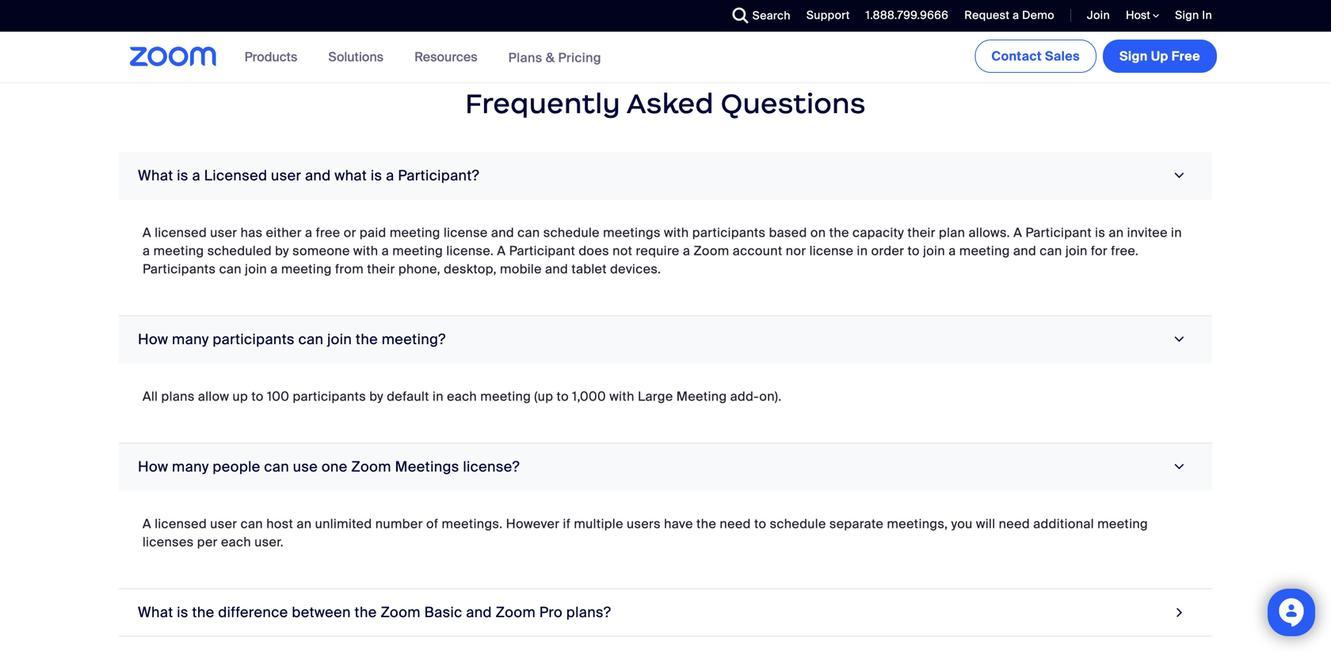 Task type: vqa. For each thing, say whether or not it's contained in the screenshot.


Task type: locate. For each thing, give the bounding box(es) containing it.
and
[[305, 167, 331, 185], [491, 224, 514, 241], [1013, 243, 1036, 259], [545, 261, 568, 278], [466, 604, 492, 622]]

1 horizontal spatial an
[[1109, 224, 1124, 241]]

user inside a licensed user can host an unlimited number of meetings. however if multiple users have the need to schedule separate meetings, you will need additional meeting licenses per each user.
[[210, 516, 237, 533]]

tab list
[[119, 152, 1212, 653]]

how many people can use one zoom meetings license?
[[138, 458, 520, 476]]

support
[[807, 8, 850, 23]]

user up scheduled
[[210, 224, 237, 241]]

1 need from the left
[[720, 516, 751, 533]]

sign left in
[[1175, 8, 1199, 23]]

0 vertical spatial sign
[[1175, 8, 1199, 23]]

search
[[752, 8, 791, 23]]

schedule inside a licensed user has either a free or paid meeting license and can schedule meetings with participants based on the capacity their plan allows. a participant is an invitee in a meeting scheduled by someone with a meeting license. a participant does not require a zoom account nor license in order to join a meeting and can join for free. participants can join a meeting from their phone, desktop, mobile and tablet devices.
[[543, 224, 600, 241]]

user inside a licensed user has either a free or paid meeting license and can schedule meetings with participants based on the capacity their plan allows. a participant is an invitee in a meeting scheduled by someone with a meeting license. a participant does not require a zoom account nor license in order to join a meeting and can join for free. participants can join a meeting from their phone, desktop, mobile and tablet devices.
[[210, 224, 237, 241]]

1 vertical spatial what
[[138, 604, 173, 622]]

zoom
[[694, 243, 729, 259], [351, 458, 391, 476], [381, 604, 421, 622], [496, 604, 536, 622]]

request
[[965, 8, 1010, 23]]

questions
[[721, 86, 866, 121]]

is
[[177, 167, 188, 185], [371, 167, 382, 185], [1095, 224, 1105, 241], [177, 604, 188, 622]]

what
[[138, 167, 173, 185], [138, 604, 173, 622]]

join down scheduled
[[245, 261, 267, 278]]

with right 1,000
[[610, 388, 635, 405]]

sign in link
[[1163, 0, 1220, 32], [1175, 8, 1212, 23]]

meetings navigation
[[972, 32, 1220, 76]]

use
[[293, 458, 318, 476]]

and left for
[[1013, 243, 1036, 259]]

1 vertical spatial participant
[[509, 243, 575, 259]]

participants up account
[[692, 224, 766, 241]]

in
[[1171, 224, 1182, 241], [857, 243, 868, 259], [433, 388, 444, 405]]

schedule left separate
[[770, 516, 826, 533]]

participant up for
[[1026, 224, 1092, 241]]

join link left "host" at the top right of page
[[1075, 0, 1114, 32]]

right image for participant?
[[1169, 168, 1190, 183]]

many up plans
[[172, 331, 209, 349]]

0 vertical spatial license
[[444, 224, 488, 241]]

1 vertical spatial right image
[[1169, 332, 1190, 347]]

0 vertical spatial their
[[908, 224, 936, 241]]

1 horizontal spatial need
[[999, 516, 1030, 533]]

host
[[1126, 8, 1153, 23]]

licensed inside a licensed user has either a free or paid meeting license and can schedule meetings with participants based on the capacity their plan allows. a participant is an invitee in a meeting scheduled by someone with a meeting license. a participant does not require a zoom account nor license in order to join a meeting and can join for free. participants can join a meeting from their phone, desktop, mobile and tablet devices.
[[155, 224, 207, 241]]

1 horizontal spatial in
[[857, 243, 868, 259]]

how for how many participants can join the meeting?
[[138, 331, 168, 349]]

1 licensed from the top
[[155, 224, 207, 241]]

1 many from the top
[[172, 331, 209, 349]]

either
[[266, 224, 302, 241]]

right image inside what is the difference between the zoom basic and zoom pro plans? dropdown button
[[1172, 602, 1187, 624]]

zoom left pro
[[496, 604, 536, 622]]

the right have
[[697, 516, 716, 533]]

an right host
[[297, 516, 312, 533]]

need
[[720, 516, 751, 533], [999, 516, 1030, 533]]

licensed
[[204, 167, 267, 185]]

product information navigation
[[233, 32, 613, 84]]

if
[[563, 516, 571, 533]]

(up
[[534, 388, 553, 405]]

allow
[[198, 388, 229, 405]]

need right 'will'
[[999, 516, 1030, 533]]

a down plan at the top right of the page
[[949, 243, 956, 259]]

based
[[769, 224, 807, 241]]

licensed up participants
[[155, 224, 207, 241]]

each right per on the left of page
[[221, 534, 251, 551]]

with up require on the top
[[664, 224, 689, 241]]

need right have
[[720, 516, 751, 533]]

1 horizontal spatial sign
[[1175, 8, 1199, 23]]

tab list containing what is a licensed user and what is a participant?
[[119, 152, 1212, 653]]

a up licenses on the left
[[143, 516, 151, 533]]

2 many from the top
[[172, 458, 209, 476]]

host
[[266, 516, 293, 533]]

each right the "default"
[[447, 388, 477, 405]]

what is the difference between the zoom basic and zoom pro plans? button
[[119, 590, 1212, 637]]

1 horizontal spatial by
[[369, 388, 384, 405]]

0 horizontal spatial each
[[221, 534, 251, 551]]

1 horizontal spatial their
[[908, 224, 936, 241]]

is inside a licensed user has either a free or paid meeting license and can schedule meetings with participants based on the capacity their plan allows. a participant is an invitee in a meeting scheduled by someone with a meeting license. a participant does not require a zoom account nor license in order to join a meeting and can join for free. participants can join a meeting from their phone, desktop, mobile and tablet devices.
[[1095, 224, 1105, 241]]

0 vertical spatial how
[[138, 331, 168, 349]]

mobile
[[500, 261, 542, 278]]

1 vertical spatial each
[[221, 534, 251, 551]]

0 horizontal spatial sign
[[1120, 48, 1148, 65]]

0 vertical spatial user
[[271, 167, 301, 185]]

phone,
[[398, 261, 441, 278]]

a up participants
[[143, 224, 151, 241]]

2 horizontal spatial with
[[664, 224, 689, 241]]

user up per on the left of page
[[210, 516, 237, 533]]

and left what
[[305, 167, 331, 185]]

join inside dropdown button
[[327, 331, 352, 349]]

by inside a licensed user has either a free or paid meeting license and can schedule meetings with participants based on the capacity their plan allows. a participant is an invitee in a meeting scheduled by someone with a meeting license. a participant does not require a zoom account nor license in order to join a meeting and can join for free. participants can join a meeting from their phone, desktop, mobile and tablet devices.
[[275, 243, 289, 259]]

the left "meeting?"
[[356, 331, 378, 349]]

0 vertical spatial an
[[1109, 224, 1124, 241]]

licensed for is
[[155, 224, 207, 241]]

meetings,
[[887, 516, 948, 533]]

invitee
[[1127, 224, 1168, 241]]

products
[[245, 49, 297, 65]]

1 vertical spatial sign
[[1120, 48, 1148, 65]]

meeting
[[390, 224, 440, 241], [153, 243, 204, 259], [392, 243, 443, 259], [959, 243, 1010, 259], [281, 261, 332, 278], [480, 388, 531, 405], [1098, 516, 1148, 533]]

a
[[143, 224, 151, 241], [1014, 224, 1022, 241], [497, 243, 506, 259], [143, 516, 151, 533]]

to
[[908, 243, 920, 259], [251, 388, 264, 405], [557, 388, 569, 405], [754, 516, 767, 533]]

sign up free button
[[1103, 40, 1217, 73]]

in right invitee
[[1171, 224, 1182, 241]]

1 vertical spatial participants
[[213, 331, 295, 349]]

the right between
[[355, 604, 377, 622]]

0 horizontal spatial an
[[297, 516, 312, 533]]

require
[[636, 243, 680, 259]]

licensed
[[155, 224, 207, 241], [155, 516, 207, 533]]

in
[[1202, 8, 1212, 23]]

participants up up
[[213, 331, 295, 349]]

an
[[1109, 224, 1124, 241], [297, 516, 312, 533]]

participant?
[[398, 167, 479, 185]]

a up participants
[[143, 243, 150, 259]]

right image for zoom
[[1172, 602, 1187, 624]]

the right on
[[829, 224, 849, 241]]

banner
[[111, 32, 1220, 84]]

have
[[664, 516, 693, 533]]

zoom right one
[[351, 458, 391, 476]]

user right licensed
[[271, 167, 301, 185]]

sign inside sign up free "button"
[[1120, 48, 1148, 65]]

1.888.799.9666 button
[[854, 0, 953, 32], [866, 8, 949, 23]]

0 horizontal spatial by
[[275, 243, 289, 259]]

many left 'people' on the bottom left
[[172, 458, 209, 476]]

capacity
[[853, 224, 904, 241]]

1 how from the top
[[138, 331, 168, 349]]

their
[[908, 224, 936, 241], [367, 261, 395, 278]]

0 vertical spatial with
[[664, 224, 689, 241]]

how down all
[[138, 458, 168, 476]]

1 vertical spatial how
[[138, 458, 168, 476]]

1 vertical spatial their
[[367, 261, 395, 278]]

0 vertical spatial schedule
[[543, 224, 600, 241]]

free
[[316, 224, 340, 241]]

1 horizontal spatial each
[[447, 388, 477, 405]]

2 vertical spatial user
[[210, 516, 237, 533]]

with down paid
[[353, 243, 378, 259]]

is up for
[[1095, 224, 1105, 241]]

by left the "default"
[[369, 388, 384, 405]]

0 horizontal spatial their
[[367, 261, 395, 278]]

0 vertical spatial participants
[[692, 224, 766, 241]]

a
[[1013, 8, 1019, 23], [192, 167, 200, 185], [386, 167, 394, 185], [305, 224, 313, 241], [143, 243, 150, 259], [382, 243, 389, 259], [683, 243, 690, 259], [949, 243, 956, 259], [270, 261, 278, 278]]

an up free.
[[1109, 224, 1124, 241]]

1 horizontal spatial participant
[[1026, 224, 1092, 241]]

0 horizontal spatial need
[[720, 516, 751, 533]]

how up all
[[138, 331, 168, 349]]

and right basic
[[466, 604, 492, 622]]

participant
[[1026, 224, 1092, 241], [509, 243, 575, 259]]

the inside a licensed user has either a free or paid meeting license and can schedule meetings with participants based on the capacity their plan allows. a participant is an invitee in a meeting scheduled by someone with a meeting license. a participant does not require a zoom account nor license in order to join a meeting and can join for free. participants can join a meeting from their phone, desktop, mobile and tablet devices.
[[829, 224, 849, 241]]

schedule up does
[[543, 224, 600, 241]]

join down from
[[327, 331, 352, 349]]

1 vertical spatial many
[[172, 458, 209, 476]]

a licensed user can host an unlimited number of meetings. however if multiple users have the need to schedule separate meetings, you will need additional meeting licenses per each user.
[[143, 516, 1148, 551]]

0 horizontal spatial in
[[433, 388, 444, 405]]

people
[[213, 458, 260, 476]]

a inside a licensed user can host an unlimited number of meetings. however if multiple users have the need to schedule separate meetings, you will need additional meeting licenses per each user.
[[143, 516, 151, 533]]

user inside dropdown button
[[271, 167, 301, 185]]

sign
[[1175, 8, 1199, 23], [1120, 48, 1148, 65]]

their right from
[[367, 261, 395, 278]]

scheduled
[[207, 243, 272, 259]]

user
[[271, 167, 301, 185], [210, 224, 237, 241], [210, 516, 237, 533]]

right image
[[1169, 460, 1190, 475]]

the left difference
[[192, 604, 214, 622]]

the inside a licensed user can host an unlimited number of meetings. however if multiple users have the need to schedule separate meetings, you will need additional meeting licenses per each user.
[[697, 516, 716, 533]]

sign for sign up free
[[1120, 48, 1148, 65]]

zoom inside a licensed user has either a free or paid meeting license and can schedule meetings with participants based on the capacity their plan allows. a participant is an invitee in a meeting scheduled by someone with a meeting license. a participant does not require a zoom account nor license in order to join a meeting and can join for free. participants can join a meeting from their phone, desktop, mobile and tablet devices.
[[694, 243, 729, 259]]

license down on
[[810, 243, 854, 259]]

free.
[[1111, 243, 1139, 259]]

0 vertical spatial what
[[138, 167, 173, 185]]

0 vertical spatial many
[[172, 331, 209, 349]]

plans
[[508, 49, 542, 66]]

license up license.
[[444, 224, 488, 241]]

participants right '100'
[[293, 388, 366, 405]]

0 vertical spatial licensed
[[155, 224, 207, 241]]

licensed up licenses on the left
[[155, 516, 207, 533]]

many for people
[[172, 458, 209, 476]]

participants inside a licensed user has either a free or paid meeting license and can schedule meetings with participants based on the capacity their plan allows. a participant is an invitee in a meeting scheduled by someone with a meeting license. a participant does not require a zoom account nor license in order to join a meeting and can join for free. participants can join a meeting from their phone, desktop, mobile and tablet devices.
[[692, 224, 766, 241]]

order
[[871, 243, 904, 259]]

2 licensed from the top
[[155, 516, 207, 533]]

0 horizontal spatial schedule
[[543, 224, 600, 241]]

participant up the mobile
[[509, 243, 575, 259]]

1 vertical spatial with
[[353, 243, 378, 259]]

zoom left basic
[[381, 604, 421, 622]]

zoom left account
[[694, 243, 729, 259]]

2 vertical spatial participants
[[293, 388, 366, 405]]

in right the "default"
[[433, 388, 444, 405]]

0 vertical spatial by
[[275, 243, 289, 259]]

1 vertical spatial licensed
[[155, 516, 207, 533]]

0 vertical spatial in
[[1171, 224, 1182, 241]]

schedule inside a licensed user can host an unlimited number of meetings. however if multiple users have the need to schedule separate meetings, you will need additional meeting licenses per each user.
[[770, 516, 826, 533]]

in down 'capacity'
[[857, 243, 868, 259]]

2 vertical spatial with
[[610, 388, 635, 405]]

0 vertical spatial each
[[447, 388, 477, 405]]

frequently asked questions
[[465, 86, 866, 121]]

their left plan at the top right of the page
[[908, 224, 936, 241]]

1 vertical spatial user
[[210, 224, 237, 241]]

licensed inside a licensed user can host an unlimited number of meetings. however if multiple users have the need to schedule separate meetings, you will need additional meeting licenses per each user.
[[155, 516, 207, 533]]

0 vertical spatial right image
[[1169, 168, 1190, 183]]

1 what from the top
[[138, 167, 173, 185]]

100
[[267, 388, 289, 405]]

request a demo
[[965, 8, 1055, 23]]

1 vertical spatial an
[[297, 516, 312, 533]]

1 vertical spatial schedule
[[770, 516, 826, 533]]

right image
[[1169, 168, 1190, 183], [1169, 332, 1190, 347], [1172, 602, 1187, 624]]

2 what from the top
[[138, 604, 173, 622]]

2 vertical spatial in
[[433, 388, 444, 405]]

1.888.799.9666
[[866, 8, 949, 23]]

1 horizontal spatial with
[[610, 388, 635, 405]]

join
[[923, 243, 945, 259], [1066, 243, 1088, 259], [245, 261, 267, 278], [327, 331, 352, 349]]

pricing
[[558, 49, 601, 66]]

2 vertical spatial right image
[[1172, 602, 1187, 624]]

will
[[976, 516, 996, 533]]

by down 'either' at the left
[[275, 243, 289, 259]]

right image inside what is a licensed user and what is a participant? dropdown button
[[1169, 168, 1190, 183]]

each
[[447, 388, 477, 405], [221, 534, 251, 551]]

is inside what is the difference between the zoom basic and zoom pro plans? dropdown button
[[177, 604, 188, 622]]

what for what is a licensed user and what is a participant?
[[138, 167, 173, 185]]

sign left up
[[1120, 48, 1148, 65]]

is left difference
[[177, 604, 188, 622]]

between
[[292, 604, 351, 622]]

plans & pricing
[[508, 49, 601, 66]]

a up the mobile
[[497, 243, 506, 259]]

1 vertical spatial license
[[810, 243, 854, 259]]

2 how from the top
[[138, 458, 168, 476]]

all plans allow up to 100 participants by default in each meeting (up to 1,000 with large meeting add-on).
[[143, 388, 782, 405]]

1 horizontal spatial schedule
[[770, 516, 826, 533]]

plans & pricing link
[[508, 49, 601, 66], [508, 49, 601, 66]]

meeting inside a licensed user can host an unlimited number of meetings. however if multiple users have the need to schedule separate meetings, you will need additional meeting licenses per each user.
[[1098, 516, 1148, 533]]

and up license.
[[491, 224, 514, 241]]

how many people can use one zoom meetings license? button
[[119, 444, 1212, 491]]

with for what is a licensed user and what is a participant?
[[664, 224, 689, 241]]



Task type: describe. For each thing, give the bounding box(es) containing it.
user.
[[255, 534, 284, 551]]

has
[[241, 224, 263, 241]]

and inside what is the difference between the zoom basic and zoom pro plans? dropdown button
[[466, 604, 492, 622]]

frequently
[[465, 86, 621, 121]]

multiple
[[574, 516, 623, 533]]

a left free
[[305, 224, 313, 241]]

meetings
[[603, 224, 661, 241]]

can inside a licensed user can host an unlimited number of meetings. however if multiple users have the need to schedule separate meetings, you will need additional meeting licenses per each user.
[[241, 516, 263, 533]]

zoom logo image
[[130, 47, 217, 67]]

per
[[197, 534, 218, 551]]

solutions
[[328, 49, 384, 65]]

a right require on the top
[[683, 243, 690, 259]]

a down 'either' at the left
[[270, 261, 278, 278]]

plans?
[[566, 604, 611, 622]]

contact
[[992, 48, 1042, 65]]

a licensed user has either a free or paid meeting license and can schedule meetings with participants based on the capacity their plan allows. a participant is an invitee in a meeting scheduled by someone with a meeting license. a participant does not require a zoom account nor license in order to join a meeting and can join for free. participants can join a meeting from their phone, desktop, mobile and tablet devices.
[[143, 224, 1182, 278]]

a right what
[[386, 167, 394, 185]]

to inside a licensed user can host an unlimited number of meetings. however if multiple users have the need to schedule separate meetings, you will need additional meeting licenses per each user.
[[754, 516, 767, 533]]

account
[[733, 243, 783, 259]]

sign up free
[[1120, 48, 1200, 65]]

unlimited
[[315, 516, 372, 533]]

with for how many participants can join the meeting?
[[610, 388, 635, 405]]

2 horizontal spatial in
[[1171, 224, 1182, 241]]

what for what is the difference between the zoom basic and zoom pro plans?
[[138, 604, 173, 622]]

resources button
[[414, 32, 485, 82]]

of
[[426, 516, 438, 533]]

1,000
[[572, 388, 606, 405]]

&
[[546, 49, 555, 66]]

someone
[[293, 243, 350, 259]]

for
[[1091, 243, 1108, 259]]

2 need from the left
[[999, 516, 1030, 533]]

and left tablet
[[545, 261, 568, 278]]

resources
[[414, 49, 478, 65]]

number
[[375, 516, 423, 533]]

banner containing contact sales
[[111, 32, 1220, 84]]

1 vertical spatial in
[[857, 243, 868, 259]]

add-
[[730, 388, 759, 405]]

users
[[627, 516, 661, 533]]

licensed for many
[[155, 516, 207, 533]]

sales
[[1045, 48, 1080, 65]]

meeting
[[677, 388, 727, 405]]

host button
[[1126, 8, 1159, 23]]

0 vertical spatial participant
[[1026, 224, 1092, 241]]

participants
[[143, 261, 216, 278]]

up
[[233, 388, 248, 405]]

from
[[335, 261, 364, 278]]

a left demo
[[1013, 8, 1019, 23]]

and inside what is a licensed user and what is a participant? dropdown button
[[305, 167, 331, 185]]

licenses
[[143, 534, 194, 551]]

an inside a licensed user has either a free or paid meeting license and can schedule meetings with participants based on the capacity their plan allows. a participant is an invitee in a meeting scheduled by someone with a meeting license. a participant does not require a zoom account nor license in order to join a meeting and can join for free. participants can join a meeting from their phone, desktop, mobile and tablet devices.
[[1109, 224, 1124, 241]]

plans
[[161, 388, 195, 405]]

join link up meetings navigation at the right top of page
[[1087, 8, 1110, 23]]

on
[[811, 224, 826, 241]]

user for can
[[210, 516, 237, 533]]

asked
[[627, 86, 714, 121]]

how many participants can join the meeting? button
[[119, 316, 1212, 364]]

large
[[638, 388, 673, 405]]

basic
[[424, 604, 462, 622]]

right image inside how many participants can join the meeting? dropdown button
[[1169, 332, 1190, 347]]

0 horizontal spatial license
[[444, 224, 488, 241]]

plan
[[939, 224, 965, 241]]

a down paid
[[382, 243, 389, 259]]

meeting?
[[382, 331, 446, 349]]

allows.
[[969, 224, 1010, 241]]

all
[[143, 388, 158, 405]]

what is a licensed user and what is a participant? button
[[119, 152, 1212, 200]]

does
[[579, 243, 609, 259]]

difference
[[218, 604, 288, 622]]

many for participants
[[172, 331, 209, 349]]

an inside a licensed user can host an unlimited number of meetings. however if multiple users have the need to schedule separate meetings, you will need additional meeting licenses per each user.
[[297, 516, 312, 533]]

default
[[387, 388, 429, 405]]

1 vertical spatial by
[[369, 388, 384, 405]]

0 horizontal spatial participant
[[509, 243, 575, 259]]

contact sales
[[992, 48, 1080, 65]]

what is a licensed user and what is a participant?
[[138, 167, 479, 185]]

one
[[322, 458, 348, 476]]

join left for
[[1066, 243, 1088, 259]]

license.
[[446, 243, 494, 259]]

on).
[[759, 388, 782, 405]]

what
[[335, 167, 367, 185]]

user for licensed
[[210, 224, 237, 241]]

search button
[[721, 0, 795, 32]]

1 horizontal spatial license
[[810, 243, 854, 259]]

desktop,
[[444, 261, 497, 278]]

or
[[344, 224, 356, 241]]

join down plan at the top right of the page
[[923, 243, 945, 259]]

0 horizontal spatial with
[[353, 243, 378, 259]]

separate
[[830, 516, 884, 533]]

sign in
[[1175, 8, 1212, 23]]

join
[[1087, 8, 1110, 23]]

how for how many people can use one zoom meetings license?
[[138, 458, 168, 476]]

not
[[613, 243, 633, 259]]

license?
[[463, 458, 520, 476]]

participants inside dropdown button
[[213, 331, 295, 349]]

pro
[[539, 604, 563, 622]]

how many participants can join the meeting?
[[138, 331, 446, 349]]

a right allows.
[[1014, 224, 1022, 241]]

up
[[1151, 48, 1169, 65]]

sign for sign in
[[1175, 8, 1199, 23]]

what is the difference between the zoom basic and zoom pro plans?
[[138, 604, 611, 622]]

contact sales link
[[975, 40, 1097, 73]]

to inside a licensed user has either a free or paid meeting license and can schedule meetings with participants based on the capacity their plan allows. a participant is an invitee in a meeting scheduled by someone with a meeting license. a participant does not require a zoom account nor license in order to join a meeting and can join for free. participants can join a meeting from their phone, desktop, mobile and tablet devices.
[[908, 243, 920, 259]]

nor
[[786, 243, 806, 259]]

devices.
[[610, 261, 661, 278]]

a left licensed
[[192, 167, 200, 185]]

is right what
[[371, 167, 382, 185]]

products button
[[245, 32, 305, 82]]

each inside a licensed user can host an unlimited number of meetings. however if multiple users have the need to schedule separate meetings, you will need additional meeting licenses per each user.
[[221, 534, 251, 551]]

additional
[[1033, 516, 1094, 533]]

free
[[1172, 48, 1200, 65]]

however
[[506, 516, 560, 533]]

is left licensed
[[177, 167, 188, 185]]

tablet
[[572, 261, 607, 278]]



